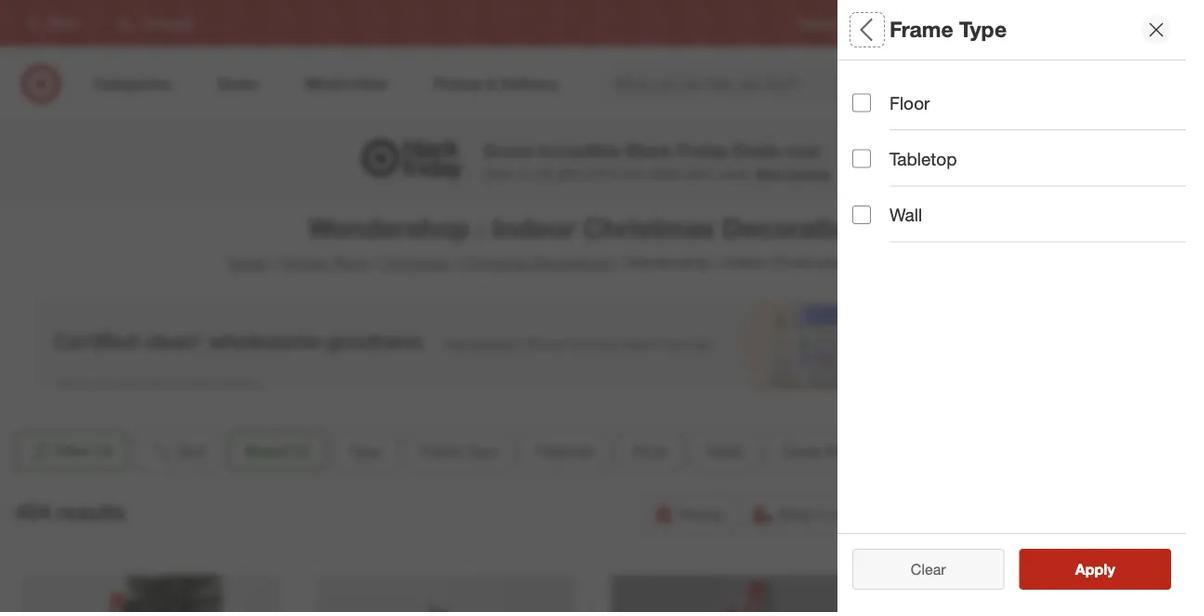 Task type: describe. For each thing, give the bounding box(es) containing it.
clear all button
[[853, 549, 1005, 590]]

christmas down 'saving'
[[771, 253, 839, 272]]

454 results
[[15, 499, 126, 525]]

black
[[626, 139, 673, 161]]

2 vertical spatial frame type
[[420, 442, 498, 460]]

store
[[833, 505, 867, 523]]

1 vertical spatial indoor
[[724, 253, 767, 272]]

top
[[534, 165, 554, 182]]

shop inside 'shop in store' button
[[778, 505, 814, 523]]

weekly ad link
[[870, 15, 923, 31]]

features
[[537, 442, 595, 460]]

stores
[[1144, 16, 1176, 30]]

pickup button
[[645, 494, 736, 535]]

week.
[[718, 165, 752, 182]]

wondershop : indoor christmas decorations target / holiday shop / christmas / christmas decorations / wondershop : indoor christmas decorations (454)
[[227, 211, 960, 272]]

clear for clear
[[911, 560, 947, 578]]

1 horizontal spatial :
[[715, 253, 719, 272]]

results for 454 results
[[57, 499, 126, 525]]

type up (454)
[[911, 210, 950, 231]]

shop in store
[[778, 505, 867, 523]]

0 horizontal spatial :
[[477, 211, 485, 244]]

christmas down new
[[583, 211, 715, 244]]

features button
[[521, 431, 610, 472]]

sort button
[[135, 431, 222, 472]]

save
[[484, 165, 512, 182]]

guest
[[783, 442, 823, 460]]

3 / from the left
[[453, 253, 458, 272]]

friday
[[677, 139, 729, 161]]

0 vertical spatial type button
[[853, 60, 1187, 126]]

type right brand (1)
[[350, 442, 381, 460]]

start
[[756, 165, 787, 182]]

price
[[634, 442, 667, 460]]

deals button
[[691, 431, 760, 472]]

1 horizontal spatial wondershop
[[626, 253, 711, 272]]

christmas link
[[382, 253, 449, 272]]

decorations down 'saving'
[[722, 211, 878, 244]]

all filters
[[853, 16, 942, 42]]

type inside dialog
[[960, 16, 1007, 42]]

registry
[[799, 16, 840, 30]]

price button
[[618, 431, 683, 472]]

score incredible black friday deals now save on top gifts & find new deals each week. start saving
[[484, 139, 830, 182]]

deals
[[651, 165, 682, 182]]

apply button
[[1020, 549, 1172, 590]]

christmas decorations link
[[462, 253, 614, 272]]

0 horizontal spatial frame type button
[[405, 431, 514, 472]]

shop in store button
[[744, 494, 879, 535]]

shop inside wondershop : indoor christmas decorations target / holiday shop / christmas / christmas decorations / wondershop : indoor christmas decorations (454)
[[334, 253, 369, 272]]

all
[[941, 560, 956, 578]]

wondershop inside all filters dialog
[[853, 162, 927, 178]]

(1) for filter (1)
[[96, 442, 113, 460]]

clear for clear all
[[902, 560, 937, 578]]

wall
[[890, 204, 923, 225]]

in
[[818, 505, 829, 523]]

2 / from the left
[[373, 253, 378, 272]]

guest rating button
[[767, 431, 886, 472]]

clear all
[[902, 560, 956, 578]]

holiday shop link
[[280, 253, 369, 272]]

brand for brand (1)
[[246, 442, 288, 460]]

redcard
[[953, 16, 997, 30]]

apply
[[1076, 560, 1116, 578]]

0 horizontal spatial wondershop
[[308, 211, 470, 244]]



Task type: locate. For each thing, give the bounding box(es) containing it.
gifts
[[557, 165, 582, 182]]

floor
[[890, 92, 931, 113]]

1 vertical spatial results
[[1087, 560, 1135, 578]]

brand right 'sort'
[[246, 442, 288, 460]]

see results button
[[1020, 549, 1172, 590]]

1 vertical spatial frame type
[[853, 210, 950, 231]]

: down week.
[[715, 253, 719, 272]]

clear
[[902, 560, 937, 578], [911, 560, 947, 578]]

1 vertical spatial :
[[715, 253, 719, 272]]

indoor
[[492, 211, 576, 244], [724, 253, 767, 272]]

4 / from the left
[[618, 253, 623, 272]]

(1) for brand (1)
[[293, 442, 310, 460]]

frame type inside all filters dialog
[[853, 210, 950, 231]]

(1)
[[96, 442, 113, 460], [293, 442, 310, 460]]

on
[[516, 165, 531, 182]]

decorations up advertisement region
[[534, 253, 614, 272]]

454
[[15, 499, 51, 525]]

filter (1) button
[[15, 431, 128, 472]]

large climbing santa decorative christmas figurine red - wondershop™ image
[[22, 575, 279, 612], [22, 575, 279, 612], [612, 575, 869, 612], [612, 575, 869, 612]]

3pc fabric gnome christmas figurine set - wondershop™ white/red image
[[906, 575, 1165, 612], [906, 575, 1165, 612]]

deals inside deals button
[[707, 442, 744, 460]]

0 horizontal spatial (1)
[[96, 442, 113, 460]]

see results
[[1056, 560, 1135, 578]]

christmas right christmas link
[[462, 253, 530, 272]]

Tabletop checkbox
[[853, 149, 872, 168]]

0 vertical spatial frame type button
[[853, 191, 1187, 256]]

:
[[477, 211, 485, 244], [715, 253, 719, 272]]

frame type button
[[853, 191, 1187, 256], [405, 431, 514, 472]]

type right the "ad" on the right top of page
[[960, 16, 1007, 42]]

decorations down "wall" option
[[843, 253, 923, 272]]

advertisement region
[[35, 299, 1151, 392]]

(1) inside button
[[96, 442, 113, 460]]

Floor checkbox
[[853, 94, 872, 112]]

1 vertical spatial frame type button
[[405, 431, 514, 472]]

holiday
[[280, 253, 330, 272]]

deals
[[734, 139, 781, 161], [707, 442, 744, 460]]

brand down floor option
[[853, 138, 904, 160]]

1 / from the left
[[271, 253, 276, 272]]

brand
[[853, 138, 904, 160], [246, 442, 288, 460]]

now
[[786, 139, 821, 161]]

clear inside the clear all button
[[902, 560, 937, 578]]

2 vertical spatial wondershop
[[626, 253, 711, 272]]

wondershop up wall
[[853, 162, 927, 178]]

filter (1)
[[56, 442, 113, 460]]

saving
[[790, 165, 830, 182]]

0 vertical spatial deals
[[734, 139, 781, 161]]

/ left christmas link
[[373, 253, 378, 272]]

clear button
[[853, 549, 1005, 590]]

christmas right holiday shop link
[[382, 253, 449, 272]]

tabletop
[[890, 148, 957, 169]]

1 horizontal spatial frame type button
[[853, 191, 1187, 256]]

guest rating
[[783, 442, 870, 460]]

1 vertical spatial brand
[[246, 442, 288, 460]]

type button down redcard "link"
[[853, 60, 1187, 126]]

1 (1) from the left
[[96, 442, 113, 460]]

0 vertical spatial brand
[[853, 138, 904, 160]]

find stores link
[[1119, 15, 1176, 31]]

0 vertical spatial results
[[57, 499, 126, 525]]

1 horizontal spatial shop
[[778, 505, 814, 523]]

&
[[586, 165, 594, 182]]

0 horizontal spatial shop
[[334, 253, 369, 272]]

1 horizontal spatial results
[[1087, 560, 1135, 578]]

0 vertical spatial wondershop
[[853, 162, 927, 178]]

type
[[960, 16, 1007, 42], [853, 80, 892, 101], [911, 210, 950, 231], [350, 442, 381, 460], [466, 442, 498, 460]]

0 horizontal spatial indoor
[[492, 211, 576, 244]]

wondershop down the deals
[[626, 253, 711, 272]]

each
[[686, 165, 714, 182]]

christmas
[[583, 211, 715, 244], [382, 253, 449, 272], [462, 253, 530, 272], [771, 253, 839, 272]]

target
[[227, 253, 267, 272]]

indoor up the christmas decorations link at the top of the page
[[492, 211, 576, 244]]

1 horizontal spatial (1)
[[293, 442, 310, 460]]

redcard link
[[953, 15, 997, 31]]

frame type dialog
[[838, 0, 1187, 612]]

results inside see results button
[[1087, 560, 1135, 578]]

all
[[853, 16, 879, 42]]

type left features
[[466, 442, 498, 460]]

indoor down week.
[[724, 253, 767, 272]]

deals inside score incredible black friday deals now save on top gifts & find new deals each week. start saving
[[734, 139, 781, 161]]

2 vertical spatial frame
[[420, 442, 462, 460]]

1 clear from the left
[[902, 560, 937, 578]]

0 horizontal spatial results
[[57, 499, 126, 525]]

type button
[[853, 60, 1187, 126], [334, 431, 397, 472]]

Wall checkbox
[[853, 205, 872, 224]]

: down save
[[477, 211, 485, 244]]

1 vertical spatial frame
[[853, 210, 906, 231]]

decorations
[[722, 211, 878, 244], [534, 253, 614, 272], [843, 253, 923, 272]]

find stores
[[1119, 16, 1176, 30]]

0 vertical spatial :
[[477, 211, 485, 244]]

score
[[484, 139, 533, 161]]

1 vertical spatial deals
[[707, 442, 744, 460]]

0 horizontal spatial type button
[[334, 431, 397, 472]]

find
[[598, 165, 620, 182]]

0 vertical spatial frame
[[890, 16, 954, 42]]

results right 'see'
[[1087, 560, 1135, 578]]

frame type inside dialog
[[890, 16, 1007, 42]]

type down all
[[853, 80, 892, 101]]

deals up pickup
[[707, 442, 744, 460]]

find
[[1119, 16, 1140, 30]]

shop right holiday
[[334, 253, 369, 272]]

1 horizontal spatial brand
[[853, 138, 904, 160]]

weekly ad
[[870, 16, 923, 30]]

brand inside brand wondershop
[[853, 138, 904, 160]]

brand for brand wondershop
[[853, 138, 904, 160]]

wondershop
[[853, 162, 927, 178], [308, 211, 470, 244], [626, 253, 711, 272]]

0 vertical spatial indoor
[[492, 211, 576, 244]]

sort
[[177, 442, 206, 460]]

0 vertical spatial shop
[[334, 253, 369, 272]]

brand wondershop
[[853, 138, 927, 178]]

1 horizontal spatial type button
[[853, 60, 1187, 126]]

20" battery operated animated plush dancing christmas tree sculpture - wondershop™ green image
[[317, 575, 574, 612], [317, 575, 574, 612]]

weekly
[[870, 16, 906, 30]]

see
[[1056, 560, 1083, 578]]

all filters dialog
[[838, 0, 1187, 612]]

frame
[[890, 16, 954, 42], [853, 210, 906, 231], [420, 442, 462, 460]]

target link
[[227, 253, 267, 272]]

0 horizontal spatial brand
[[246, 442, 288, 460]]

pickup
[[679, 505, 724, 523]]

frame inside all filters dialog
[[853, 210, 906, 231]]

results right 454
[[57, 499, 126, 525]]

wondershop up christmas link
[[308, 211, 470, 244]]

rating
[[827, 442, 870, 460]]

1 horizontal spatial indoor
[[724, 253, 767, 272]]

What can we help you find? suggestions appear below search field
[[604, 63, 951, 104]]

2 (1) from the left
[[293, 442, 310, 460]]

1 vertical spatial wondershop
[[308, 211, 470, 244]]

/
[[271, 253, 276, 272], [373, 253, 378, 272], [453, 253, 458, 272], [618, 253, 623, 272]]

clear inside clear button
[[911, 560, 947, 578]]

deals up start
[[734, 139, 781, 161]]

type button right brand (1)
[[334, 431, 397, 472]]

brand (1)
[[246, 442, 310, 460]]

2 clear from the left
[[911, 560, 947, 578]]

registry link
[[799, 15, 840, 31]]

new
[[623, 165, 647, 182]]

/ right target link
[[271, 253, 276, 272]]

1 vertical spatial shop
[[778, 505, 814, 523]]

2 horizontal spatial wondershop
[[853, 162, 927, 178]]

filters
[[885, 16, 942, 42]]

frame type
[[890, 16, 1007, 42], [853, 210, 950, 231], [420, 442, 498, 460]]

shop left "in"
[[778, 505, 814, 523]]

1 vertical spatial type button
[[334, 431, 397, 472]]

/ right the christmas decorations link at the top of the page
[[618, 253, 623, 272]]

ad
[[909, 16, 923, 30]]

results
[[57, 499, 126, 525], [1087, 560, 1135, 578]]

results for see results
[[1087, 560, 1135, 578]]

filter
[[56, 442, 92, 460]]

shop
[[334, 253, 369, 272], [778, 505, 814, 523]]

/ right christmas link
[[453, 253, 458, 272]]

incredible
[[538, 139, 621, 161]]

(454)
[[927, 253, 960, 272]]

0 vertical spatial frame type
[[890, 16, 1007, 42]]

frame inside dialog
[[890, 16, 954, 42]]



Task type: vqa. For each thing, say whether or not it's contained in the screenshot.
WALL checkbox
yes



